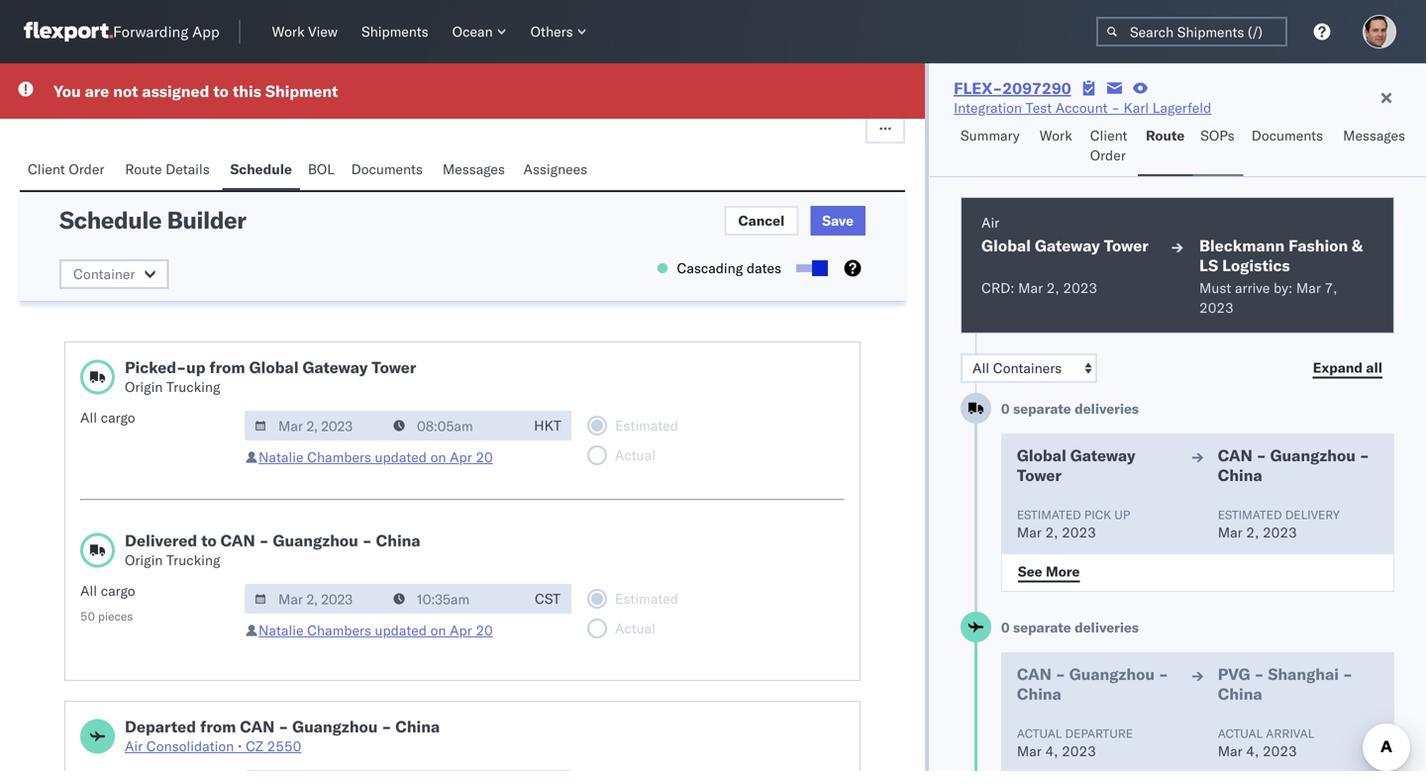 Task type: describe. For each thing, give the bounding box(es) containing it.
from inside picked-up from global gateway tower origin trucking
[[209, 358, 245, 377]]

crd: mar 2, 2023
[[982, 279, 1098, 297]]

3 -- : -- -- text field from the top
[[383, 771, 524, 772]]

crd:
[[982, 279, 1015, 297]]

integration test account - karl lagerfeld
[[954, 99, 1212, 116]]

natalie for -
[[259, 622, 304, 639]]

details
[[166, 160, 210, 178]]

2 deliveries from the top
[[1075, 619, 1139, 636]]

apr for picked-up from global gateway tower
[[450, 449, 472, 466]]

updated for delivered to can - guangzhou - china
[[375, 622, 427, 639]]

arrival
[[1266, 727, 1315, 741]]

mar inside estimated pick up mar 2, 2023
[[1017, 524, 1042, 541]]

2023 inside actual departure mar 4, 2023
[[1062, 743, 1096, 760]]

cancel button
[[725, 206, 799, 236]]

dates
[[747, 260, 782, 277]]

app
[[192, 22, 220, 41]]

summary
[[961, 127, 1020, 144]]

shipments link
[[354, 19, 437, 45]]

global for can - guangzhou - china
[[1017, 446, 1067, 466]]

origin inside picked-up from global gateway tower origin trucking
[[125, 378, 163, 396]]

schedule button
[[222, 152, 300, 190]]

bol
[[308, 160, 335, 178]]

flex-2097290 link
[[954, 78, 1072, 98]]

up inside picked-up from global gateway tower origin trucking
[[186, 358, 206, 377]]

cst
[[535, 590, 561, 608]]

on for delivered to can - guangzhou - china
[[431, 622, 446, 639]]

1 separate from the top
[[1013, 400, 1071, 418]]

tower for bleckmann fashion & ls logistics
[[1104, 236, 1149, 256]]

0 vertical spatial to
[[213, 81, 229, 101]]

not
[[113, 81, 138, 101]]

route for route
[[1146, 127, 1185, 144]]

china inside delivered to can - guangzhou - china origin trucking
[[376, 531, 421, 551]]

ocean button
[[444, 19, 515, 45]]

2 mmm d, yyyy text field from the top
[[245, 771, 385, 772]]

sops
[[1201, 127, 1235, 144]]

estimated for 2,
[[1218, 508, 1282, 523]]

actual departure mar 4, 2023
[[1017, 727, 1133, 760]]

20 for picked-up from global gateway tower
[[476, 449, 493, 466]]

forwarding app
[[113, 22, 220, 41]]

picked-
[[125, 358, 186, 377]]

departed from can - guangzhou - china air consolidation • cz 2550
[[125, 717, 440, 755]]

1 horizontal spatial messages
[[1343, 127, 1406, 144]]

1 horizontal spatial messages button
[[1335, 118, 1416, 176]]

shanghai
[[1268, 665, 1339, 685]]

1 0 from the top
[[1001, 400, 1010, 418]]

test
[[1026, 99, 1052, 116]]

estimated delivery mar 2, 2023
[[1218, 508, 1340, 541]]

lagerfeld
[[1153, 99, 1212, 116]]

route details
[[125, 160, 210, 178]]

bol button
[[300, 152, 343, 190]]

2550
[[267, 738, 301, 755]]

route for route details
[[125, 160, 162, 178]]

integration
[[954, 99, 1022, 116]]

air consolidation • cz 2550 link
[[125, 737, 440, 757]]

1 deliveries from the top
[[1075, 400, 1139, 418]]

assigned
[[142, 81, 209, 101]]

sops button
[[1193, 118, 1244, 176]]

hkt
[[534, 417, 562, 434]]

karl
[[1124, 99, 1149, 116]]

50
[[80, 609, 95, 624]]

natalie chambers updated on apr 20 button for -
[[259, 622, 493, 639]]

0 vertical spatial air
[[982, 214, 1000, 231]]

all
[[1367, 359, 1383, 376]]

2 separate from the top
[[1013, 619, 1071, 636]]

estimated pick up mar 2, 2023
[[1017, 508, 1131, 541]]

save
[[823, 212, 854, 229]]

forwarding app link
[[24, 22, 220, 42]]

order for the rightmost "client order" button
[[1090, 147, 1126, 164]]

mar 7, 2023
[[1200, 279, 1338, 317]]

on for picked-up from global gateway tower
[[431, 449, 446, 466]]

all cargo 50 pieces
[[80, 582, 135, 624]]

pick
[[1085, 508, 1112, 523]]

bleckmann fashion & ls logistics
[[1200, 236, 1363, 275]]

-- : -- -- text field for picked-up from global gateway tower
[[383, 411, 524, 441]]

2 0 from the top
[[1001, 619, 1010, 636]]

cancel
[[739, 212, 785, 229]]

departure
[[1065, 727, 1133, 741]]

forwarding
[[113, 22, 188, 41]]

more
[[1046, 563, 1080, 581]]

schedule for schedule
[[230, 160, 292, 178]]

others button
[[523, 19, 595, 45]]

0 horizontal spatial client order button
[[20, 152, 117, 190]]

this
[[233, 81, 261, 101]]

save button
[[811, 206, 866, 236]]

client for "client order" button to the left
[[28, 160, 65, 178]]

&
[[1352, 236, 1363, 256]]

must
[[1200, 279, 1232, 297]]

shipments
[[362, 23, 429, 40]]

schedule builder
[[59, 205, 246, 235]]

logistics
[[1223, 256, 1290, 275]]

by:
[[1274, 279, 1293, 297]]

mar inside mar 7, 2023
[[1297, 279, 1321, 297]]

tower for can - guangzhou - china
[[1017, 466, 1062, 485]]

1 horizontal spatial documents button
[[1244, 118, 1335, 176]]

chambers for gateway
[[307, 449, 371, 466]]

you are not assigned to this shipment
[[53, 81, 338, 101]]

4, for actual departure mar 4, 2023
[[1046, 743, 1058, 760]]

work button
[[1032, 118, 1083, 176]]

1 0 separate deliveries from the top
[[1001, 400, 1139, 418]]

cascading
[[677, 260, 743, 277]]

cargo for all cargo
[[101, 409, 135, 426]]

fashion
[[1289, 236, 1348, 256]]

chambers for guangzhou
[[307, 622, 371, 639]]

builder
[[167, 205, 246, 235]]

departed
[[125, 717, 196, 737]]

2023 right crd:
[[1063, 279, 1098, 297]]

4, for actual arrival mar 4, 2023
[[1247, 743, 1259, 760]]

1 horizontal spatial can - guangzhou - china
[[1218, 446, 1370, 485]]

0 horizontal spatial messages button
[[435, 152, 516, 190]]

delivered
[[125, 531, 197, 551]]

apr for delivered to can - guangzhou - china
[[450, 622, 472, 639]]

flexport. image
[[24, 22, 113, 42]]

picked-up from global gateway tower origin trucking
[[125, 358, 416, 396]]

actual for actual arrival mar 4, 2023
[[1218, 727, 1263, 741]]

flex-2097290
[[954, 78, 1072, 98]]

to inside delivered to can - guangzhou - china origin trucking
[[201, 531, 217, 551]]

shipment
[[265, 81, 338, 101]]

cz
[[246, 738, 263, 755]]

guangzhou up departure
[[1070, 665, 1155, 685]]

client order for "client order" button to the left
[[28, 160, 104, 178]]

2023 inside estimated delivery mar 2, 2023
[[1263, 524, 1297, 541]]

air inside departed from can - guangzhou - china air consolidation • cz 2550
[[125, 738, 143, 755]]

all for all cargo
[[80, 409, 97, 426]]

are
[[85, 81, 109, 101]]

integration test account - karl lagerfeld link
[[954, 98, 1212, 118]]

expand all button
[[1301, 354, 1395, 383]]

delivered to can - guangzhou - china origin trucking
[[125, 531, 421, 569]]

actual for actual departure mar 4, 2023
[[1017, 727, 1062, 741]]

see
[[1018, 563, 1043, 581]]

account
[[1056, 99, 1108, 116]]

1 mmm d, yyyy text field from the top
[[245, 411, 385, 441]]



Task type: vqa. For each thing, say whether or not it's contained in the screenshot.
23, for Schedule Pickup from Rotterdam, Netherlands
no



Task type: locate. For each thing, give the bounding box(es) containing it.
from right picked- at the left of the page
[[209, 358, 245, 377]]

natalie chambers updated on apr 20 for -
[[259, 622, 493, 639]]

view
[[308, 23, 338, 40]]

1 horizontal spatial estimated
[[1218, 508, 1282, 523]]

1 vertical spatial from
[[200, 717, 236, 737]]

1 vertical spatial route
[[125, 160, 162, 178]]

deliveries
[[1075, 400, 1139, 418], [1075, 619, 1139, 636]]

estimated left pick at the bottom
[[1017, 508, 1082, 523]]

work
[[272, 23, 305, 40], [1040, 127, 1073, 144]]

1 vertical spatial tower
[[372, 358, 416, 377]]

schedule left bol
[[230, 160, 292, 178]]

2 estimated from the left
[[1218, 508, 1282, 523]]

global for bleckmann fashion & ls logistics
[[982, 236, 1031, 256]]

2 -- : -- -- text field from the top
[[383, 584, 524, 614]]

2 cargo from the top
[[101, 582, 135, 600]]

order down are
[[69, 160, 104, 178]]

delivery
[[1286, 508, 1340, 523]]

mar inside actual departure mar 4, 2023
[[1017, 743, 1042, 760]]

1 vertical spatial global
[[249, 358, 299, 377]]

0 vertical spatial -- : -- -- text field
[[383, 411, 524, 441]]

1 vertical spatial all
[[80, 582, 97, 600]]

2 horizontal spatial tower
[[1104, 236, 1149, 256]]

1 trucking from the top
[[166, 378, 220, 396]]

1 vertical spatial 0
[[1001, 619, 1010, 636]]

1 horizontal spatial 4,
[[1247, 743, 1259, 760]]

documents button
[[1244, 118, 1335, 176], [343, 152, 435, 190]]

updated
[[375, 449, 427, 466], [375, 622, 427, 639]]

1 vertical spatial air
[[125, 738, 143, 755]]

air up crd:
[[982, 214, 1000, 231]]

guangzhou up 2550
[[292, 717, 378, 737]]

1 horizontal spatial route
[[1146, 127, 1185, 144]]

china inside departed from can - guangzhou - china air consolidation • cz 2550
[[395, 717, 440, 737]]

0 vertical spatial all
[[80, 409, 97, 426]]

- inside "integration test account - karl lagerfeld" link
[[1112, 99, 1120, 116]]

actual arrival mar 4, 2023
[[1218, 727, 1315, 760]]

cargo up pieces on the bottom left
[[101, 582, 135, 600]]

to left this
[[213, 81, 229, 101]]

2, inside estimated pick up mar 2, 2023
[[1046, 524, 1058, 541]]

mar
[[1019, 279, 1043, 297], [1297, 279, 1321, 297], [1017, 524, 1042, 541], [1218, 524, 1243, 541], [1017, 743, 1042, 760], [1218, 743, 1243, 760]]

natalie for global
[[259, 449, 304, 466]]

0 vertical spatial tower
[[1104, 236, 1149, 256]]

1 vertical spatial 20
[[476, 622, 493, 639]]

route
[[1146, 127, 1185, 144], [125, 160, 162, 178]]

1 horizontal spatial up
[[1115, 508, 1131, 523]]

1 natalie chambers updated on apr 20 from the top
[[259, 449, 493, 466]]

can inside delivered to can - guangzhou - china origin trucking
[[221, 531, 255, 551]]

others
[[531, 23, 573, 40]]

4, inside actual departure mar 4, 2023
[[1046, 743, 1058, 760]]

natalie down mmm d, yyyy text field
[[259, 622, 304, 639]]

1 vertical spatial work
[[1040, 127, 1073, 144]]

2023 inside estimated pick up mar 2, 2023
[[1062, 524, 1096, 541]]

can
[[1218, 446, 1253, 466], [221, 531, 255, 551], [1017, 665, 1052, 685], [240, 717, 275, 737]]

pieces
[[98, 609, 133, 624]]

4, inside actual arrival mar 4, 2023
[[1247, 743, 1259, 760]]

0 horizontal spatial can - guangzhou - china
[[1017, 665, 1169, 704]]

actual left arrival
[[1218, 727, 1263, 741]]

documents right bol button
[[351, 160, 423, 178]]

actual inside actual departure mar 4, 2023
[[1017, 727, 1062, 741]]

guangzhou inside delivered to can - guangzhou - china origin trucking
[[273, 531, 358, 551]]

all
[[80, 409, 97, 426], [80, 582, 97, 600]]

client order button down you on the top
[[20, 152, 117, 190]]

1 horizontal spatial actual
[[1218, 727, 1263, 741]]

0 vertical spatial origin
[[125, 378, 163, 396]]

container button
[[59, 260, 169, 289]]

0 vertical spatial can - guangzhou - china
[[1218, 446, 1370, 485]]

ls
[[1200, 256, 1219, 275]]

see more
[[1018, 563, 1080, 581]]

1 vertical spatial 0 separate deliveries
[[1001, 619, 1139, 636]]

0 vertical spatial updated
[[375, 449, 427, 466]]

mar inside estimated delivery mar 2, 2023
[[1218, 524, 1243, 541]]

trucking down picked- at the left of the page
[[166, 378, 220, 396]]

gateway for can - guangzhou - china
[[1071, 446, 1136, 466]]

trucking inside picked-up from global gateway tower origin trucking
[[166, 378, 220, 396]]

route left details at the top left
[[125, 160, 162, 178]]

-
[[1112, 99, 1120, 116], [1257, 446, 1267, 466], [1360, 446, 1370, 466], [259, 531, 269, 551], [362, 531, 372, 551], [1056, 665, 1066, 685], [1159, 665, 1169, 685], [1255, 665, 1264, 685], [1343, 665, 1353, 685], [279, 717, 288, 737], [382, 717, 392, 737]]

client order down "integration test account - karl lagerfeld" link
[[1090, 127, 1128, 164]]

Search Shipments (/) text field
[[1097, 17, 1288, 47]]

global inside picked-up from global gateway tower origin trucking
[[249, 358, 299, 377]]

work left view
[[272, 23, 305, 40]]

work for work
[[1040, 127, 1073, 144]]

1 vertical spatial on
[[431, 622, 446, 639]]

1 horizontal spatial order
[[1090, 147, 1126, 164]]

0 horizontal spatial client order
[[28, 160, 104, 178]]

MMM D, YYYY text field
[[245, 584, 385, 614]]

mar inside actual arrival mar 4, 2023
[[1218, 743, 1243, 760]]

assignees button
[[516, 152, 599, 190]]

natalie chambers updated on apr 20 button
[[259, 449, 493, 466], [259, 622, 493, 639]]

global gateway tower up crd: mar 2, 2023
[[982, 236, 1149, 256]]

0 vertical spatial on
[[431, 449, 446, 466]]

natalie chambers updated on apr 20 button for tower
[[259, 449, 493, 466]]

1 vertical spatial natalie chambers updated on apr 20
[[259, 622, 493, 639]]

0 vertical spatial gateway
[[1035, 236, 1100, 256]]

0 vertical spatial natalie chambers updated on apr 20 button
[[259, 449, 493, 466]]

route inside "route details" button
[[125, 160, 162, 178]]

client down you on the top
[[28, 160, 65, 178]]

1 estimated from the left
[[1017, 508, 1082, 523]]

from
[[209, 358, 245, 377], [200, 717, 236, 737]]

1 updated from the top
[[375, 449, 427, 466]]

1 vertical spatial chambers
[[307, 622, 371, 639]]

0 horizontal spatial schedule
[[59, 205, 162, 235]]

natalie chambers updated on apr 20 for tower
[[259, 449, 493, 466]]

0 vertical spatial deliveries
[[1075, 400, 1139, 418]]

-- : -- -- text field for delivered to can - guangzhou - china
[[383, 584, 524, 614]]

0 horizontal spatial documents
[[351, 160, 423, 178]]

client order down you on the top
[[28, 160, 104, 178]]

2023 inside actual arrival mar 4, 2023
[[1263, 743, 1297, 760]]

0 horizontal spatial tower
[[372, 358, 416, 377]]

2097290
[[1003, 78, 1072, 98]]

1 20 from the top
[[476, 449, 493, 466]]

documents right sops on the top of page
[[1252, 127, 1324, 144]]

2 0 separate deliveries from the top
[[1001, 619, 1139, 636]]

0
[[1001, 400, 1010, 418], [1001, 619, 1010, 636]]

messages button
[[1335, 118, 1416, 176], [435, 152, 516, 190]]

client down "integration test account - karl lagerfeld" link
[[1090, 127, 1128, 144]]

estimated
[[1017, 508, 1082, 523], [1218, 508, 1282, 523]]

1 vertical spatial schedule
[[59, 205, 162, 235]]

updated for picked-up from global gateway tower
[[375, 449, 427, 466]]

documents button right sops on the top of page
[[1244, 118, 1335, 176]]

1 vertical spatial client
[[28, 160, 65, 178]]

1 horizontal spatial tower
[[1017, 466, 1062, 485]]

2 vertical spatial global
[[1017, 446, 1067, 466]]

1 vertical spatial trucking
[[166, 552, 220, 569]]

separate
[[1013, 400, 1071, 418], [1013, 619, 1071, 636]]

cargo inside all cargo 50 pieces
[[101, 582, 135, 600]]

client order for the rightmost "client order" button
[[1090, 127, 1128, 164]]

guangzhou inside departed from can - guangzhou - china air consolidation • cz 2550
[[292, 717, 378, 737]]

china
[[1218, 466, 1263, 485], [376, 531, 421, 551], [1017, 685, 1062, 704], [1218, 685, 1263, 704], [395, 717, 440, 737]]

7,
[[1325, 279, 1338, 297]]

2023 down must
[[1200, 299, 1234, 317]]

2 vertical spatial tower
[[1017, 466, 1062, 485]]

schedule for schedule builder
[[59, 205, 162, 235]]

trucking inside delivered to can - guangzhou - china origin trucking
[[166, 552, 220, 569]]

all inside all cargo 50 pieces
[[80, 582, 97, 600]]

route details button
[[117, 152, 222, 190]]

gateway
[[1035, 236, 1100, 256], [303, 358, 368, 377], [1071, 446, 1136, 466]]

actual
[[1017, 727, 1062, 741], [1218, 727, 1263, 741]]

2023 down arrival
[[1263, 743, 1297, 760]]

1 chambers from the top
[[307, 449, 371, 466]]

20 for delivered to can - guangzhou - china
[[476, 622, 493, 639]]

1 vertical spatial up
[[1115, 508, 1131, 523]]

0 horizontal spatial route
[[125, 160, 162, 178]]

0 horizontal spatial messages
[[443, 160, 505, 178]]

1 vertical spatial messages
[[443, 160, 505, 178]]

2 20 from the top
[[476, 622, 493, 639]]

client order button down the karl
[[1083, 118, 1138, 176]]

container
[[73, 265, 135, 283]]

cargo for all cargo 50 pieces
[[101, 582, 135, 600]]

bleckmann
[[1200, 236, 1285, 256]]

0 vertical spatial global gateway tower
[[982, 236, 1149, 256]]

0 horizontal spatial actual
[[1017, 727, 1062, 741]]

1 natalie from the top
[[259, 449, 304, 466]]

cascading dates
[[677, 260, 782, 277]]

1 horizontal spatial client order button
[[1083, 118, 1138, 176]]

1 all from the top
[[80, 409, 97, 426]]

2 4, from the left
[[1247, 743, 1259, 760]]

pvg - shanghai - china
[[1218, 665, 1353, 704]]

0 vertical spatial separate
[[1013, 400, 1071, 418]]

work down test
[[1040, 127, 1073, 144]]

0 vertical spatial up
[[186, 358, 206, 377]]

2023 inside mar 7, 2023
[[1200, 299, 1234, 317]]

natalie down picked-up from global gateway tower origin trucking
[[259, 449, 304, 466]]

1 horizontal spatial client order
[[1090, 127, 1128, 164]]

documents button right bol
[[343, 152, 435, 190]]

order inside client order
[[1090, 147, 1126, 164]]

2023 down departure
[[1062, 743, 1096, 760]]

expand
[[1313, 359, 1363, 376]]

1 vertical spatial apr
[[450, 622, 472, 639]]

client order
[[1090, 127, 1128, 164], [28, 160, 104, 178]]

global gateway tower for bleckmann
[[982, 236, 1149, 256]]

tower inside picked-up from global gateway tower origin trucking
[[372, 358, 416, 377]]

tower inside the global gateway tower
[[1017, 466, 1062, 485]]

estimated inside estimated pick up mar 2, 2023
[[1017, 508, 1082, 523]]

consolidation
[[146, 738, 234, 755]]

schedule up "container"
[[59, 205, 162, 235]]

mmm d, yyyy text field down 2550
[[245, 771, 385, 772]]

0 vertical spatial global
[[982, 236, 1031, 256]]

2 all from the top
[[80, 582, 97, 600]]

0 vertical spatial mmm d, yyyy text field
[[245, 411, 385, 441]]

0 horizontal spatial estimated
[[1017, 508, 1082, 523]]

origin down picked- at the left of the page
[[125, 378, 163, 396]]

0 horizontal spatial air
[[125, 738, 143, 755]]

to
[[213, 81, 229, 101], [201, 531, 217, 551]]

0 vertical spatial chambers
[[307, 449, 371, 466]]

see more button
[[1006, 558, 1092, 587]]

0 horizontal spatial client
[[28, 160, 65, 178]]

order for "client order" button to the left
[[69, 160, 104, 178]]

route down lagerfeld
[[1146, 127, 1185, 144]]

0 vertical spatial 20
[[476, 449, 493, 466]]

0 vertical spatial cargo
[[101, 409, 135, 426]]

schedule inside button
[[230, 160, 292, 178]]

2 on from the top
[[431, 622, 446, 639]]

client order button
[[1083, 118, 1138, 176], [20, 152, 117, 190]]

origin down delivered
[[125, 552, 163, 569]]

estimated inside estimated delivery mar 2, 2023
[[1218, 508, 1282, 523]]

you
[[53, 81, 81, 101]]

4,
[[1046, 743, 1058, 760], [1247, 743, 1259, 760]]

actual inside actual arrival mar 4, 2023
[[1218, 727, 1263, 741]]

1 horizontal spatial documents
[[1252, 127, 1324, 144]]

cargo down picked- at the left of the page
[[101, 409, 135, 426]]

1 vertical spatial -- : -- -- text field
[[383, 584, 524, 614]]

route inside "route" button
[[1146, 127, 1185, 144]]

can up estimated delivery mar 2, 2023
[[1218, 446, 1253, 466]]

0 vertical spatial messages
[[1343, 127, 1406, 144]]

can up cz
[[240, 717, 275, 737]]

1 horizontal spatial client
[[1090, 127, 1128, 144]]

gateway inside picked-up from global gateway tower origin trucking
[[303, 358, 368, 377]]

2023 down the delivery
[[1263, 524, 1297, 541]]

2 actual from the left
[[1218, 727, 1263, 741]]

1 vertical spatial documents
[[351, 160, 423, 178]]

2 natalie chambers updated on apr 20 from the top
[[259, 622, 493, 639]]

can inside departed from can - guangzhou - china air consolidation • cz 2550
[[240, 717, 275, 737]]

from inside departed from can - guangzhou - china air consolidation • cz 2550
[[200, 717, 236, 737]]

2 vertical spatial gateway
[[1071, 446, 1136, 466]]

up inside estimated pick up mar 2, 2023
[[1115, 508, 1131, 523]]

0 vertical spatial route
[[1146, 127, 1185, 144]]

1 cargo from the top
[[101, 409, 135, 426]]

1 vertical spatial to
[[201, 531, 217, 551]]

0 vertical spatial trucking
[[166, 378, 220, 396]]

documents
[[1252, 127, 1324, 144], [351, 160, 423, 178]]

china inside pvg - shanghai - china
[[1218, 685, 1263, 704]]

mmm d, yyyy text field down picked-up from global gateway tower origin trucking
[[245, 411, 385, 441]]

must arrive by:
[[1200, 279, 1293, 297]]

route button
[[1138, 118, 1193, 176]]

2 updated from the top
[[375, 622, 427, 639]]

0 vertical spatial natalie chambers updated on apr 20
[[259, 449, 493, 466]]

ocean
[[452, 23, 493, 40]]

1 vertical spatial deliveries
[[1075, 619, 1139, 636]]

client for the rightmost "client order" button
[[1090, 127, 1128, 144]]

20
[[476, 449, 493, 466], [476, 622, 493, 639]]

2 trucking from the top
[[166, 552, 220, 569]]

0 horizontal spatial 4,
[[1046, 743, 1058, 760]]

can right delivered
[[221, 531, 255, 551]]

2, inside estimated delivery mar 2, 2023
[[1247, 524, 1259, 541]]

to right delivered
[[201, 531, 217, 551]]

0 horizontal spatial work
[[272, 23, 305, 40]]

2 natalie chambers updated on apr 20 button from the top
[[259, 622, 493, 639]]

order
[[1090, 147, 1126, 164], [69, 160, 104, 178]]

0 horizontal spatial documents button
[[343, 152, 435, 190]]

2023
[[1063, 279, 1098, 297], [1200, 299, 1234, 317], [1062, 524, 1096, 541], [1263, 524, 1297, 541], [1062, 743, 1096, 760], [1263, 743, 1297, 760]]

messages
[[1343, 127, 1406, 144], [443, 160, 505, 178]]

1 vertical spatial global gateway tower
[[1017, 446, 1136, 485]]

can up actual departure mar 4, 2023
[[1017, 665, 1052, 685]]

1 4, from the left
[[1046, 743, 1058, 760]]

1 on from the top
[[431, 449, 446, 466]]

1 vertical spatial natalie
[[259, 622, 304, 639]]

MMM D, YYYY text field
[[245, 411, 385, 441], [245, 771, 385, 772]]

1 natalie chambers updated on apr 20 button from the top
[[259, 449, 493, 466]]

1 origin from the top
[[125, 378, 163, 396]]

up
[[186, 358, 206, 377], [1115, 508, 1131, 523]]

1 vertical spatial mmm d, yyyy text field
[[245, 771, 385, 772]]

0 vertical spatial 0 separate deliveries
[[1001, 400, 1139, 418]]

gateway inside the global gateway tower
[[1071, 446, 1136, 466]]

1 vertical spatial origin
[[125, 552, 163, 569]]

0 vertical spatial apr
[[450, 449, 472, 466]]

all for all cargo 50 pieces
[[80, 582, 97, 600]]

can - guangzhou - china up the delivery
[[1218, 446, 1370, 485]]

2 vertical spatial -- : -- -- text field
[[383, 771, 524, 772]]

work inside button
[[1040, 127, 1073, 144]]

1 actual from the left
[[1017, 727, 1062, 741]]

estimated for mar
[[1017, 508, 1082, 523]]

1 vertical spatial can - guangzhou - china
[[1017, 665, 1169, 704]]

global gateway tower up pick at the bottom
[[1017, 446, 1136, 485]]

origin
[[125, 378, 163, 396], [125, 552, 163, 569]]

schedule
[[230, 160, 292, 178], [59, 205, 162, 235]]

trucking
[[166, 378, 220, 396], [166, 552, 220, 569]]

1 horizontal spatial work
[[1040, 127, 1073, 144]]

guangzhou up mmm d, yyyy text field
[[273, 531, 358, 551]]

apr
[[450, 449, 472, 466], [450, 622, 472, 639]]

0 vertical spatial schedule
[[230, 160, 292, 178]]

0 vertical spatial from
[[209, 358, 245, 377]]

1 vertical spatial separate
[[1013, 619, 1071, 636]]

assignees
[[524, 160, 588, 178]]

0 vertical spatial client
[[1090, 127, 1128, 144]]

from up consolidation
[[200, 717, 236, 737]]

2 apr from the top
[[450, 622, 472, 639]]

0 horizontal spatial order
[[69, 160, 104, 178]]

trucking down delivered
[[166, 552, 220, 569]]

summary button
[[953, 118, 1032, 176]]

0 vertical spatial 0
[[1001, 400, 1010, 418]]

2 origin from the top
[[125, 552, 163, 569]]

order right work button at the top right
[[1090, 147, 1126, 164]]

•
[[238, 738, 242, 755]]

air down departed
[[125, 738, 143, 755]]

origin inside delivered to can - guangzhou - china origin trucking
[[125, 552, 163, 569]]

all cargo
[[80, 409, 135, 426]]

1 apr from the top
[[450, 449, 472, 466]]

1 vertical spatial natalie chambers updated on apr 20 button
[[259, 622, 493, 639]]

0 horizontal spatial up
[[186, 358, 206, 377]]

actual left departure
[[1017, 727, 1062, 741]]

arrive
[[1235, 279, 1270, 297]]

1 -- : -- -- text field from the top
[[383, 411, 524, 441]]

flex-
[[954, 78, 1003, 98]]

None checkbox
[[797, 264, 824, 272]]

guangzhou
[[1271, 446, 1356, 466], [273, 531, 358, 551], [1070, 665, 1155, 685], [292, 717, 378, 737]]

guangzhou up the delivery
[[1271, 446, 1356, 466]]

gateway for bleckmann fashion & ls logistics
[[1035, 236, 1100, 256]]

work for work view
[[272, 23, 305, 40]]

2023 down pick at the bottom
[[1062, 524, 1096, 541]]

0 vertical spatial natalie
[[259, 449, 304, 466]]

2 natalie from the top
[[259, 622, 304, 639]]

1 horizontal spatial schedule
[[230, 160, 292, 178]]

0 vertical spatial documents
[[1252, 127, 1324, 144]]

pvg
[[1218, 665, 1251, 685]]

global gateway tower for can
[[1017, 446, 1136, 485]]

expand all
[[1313, 359, 1383, 376]]

0 vertical spatial work
[[272, 23, 305, 40]]

can - guangzhou - china up departure
[[1017, 665, 1169, 704]]

2 chambers from the top
[[307, 622, 371, 639]]

work view link
[[264, 19, 346, 45]]

-- : -- -- text field
[[383, 411, 524, 441], [383, 584, 524, 614], [383, 771, 524, 772]]

estimated left the delivery
[[1218, 508, 1282, 523]]



